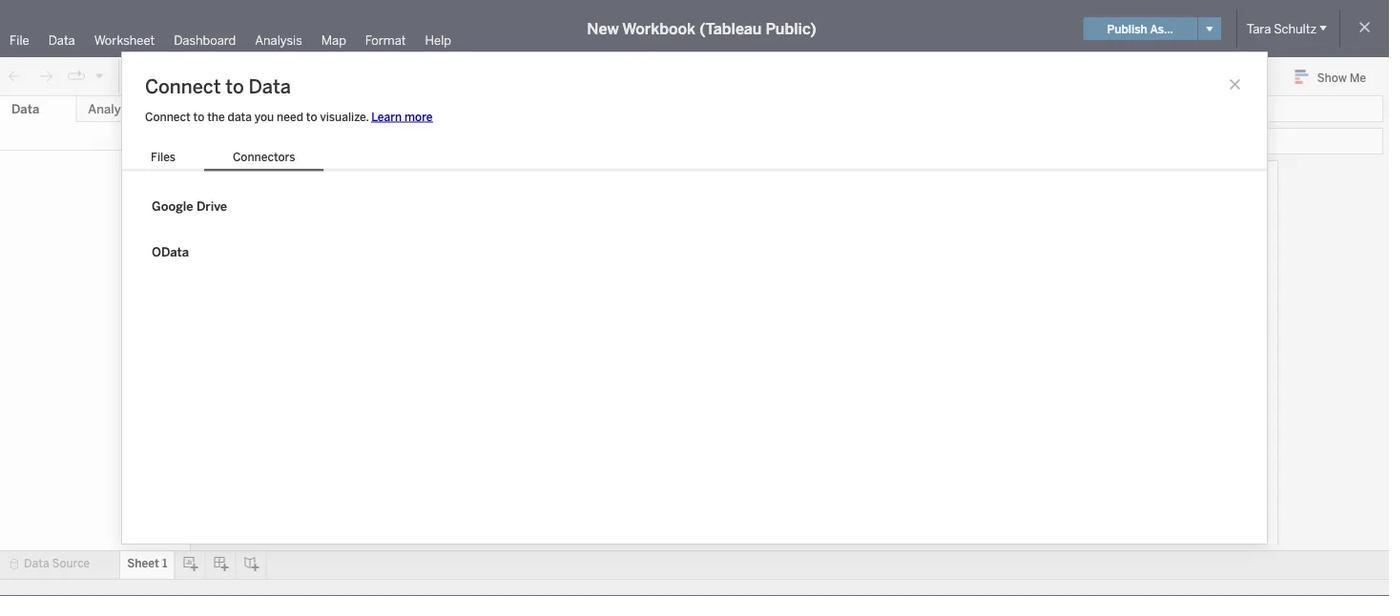 Task type: locate. For each thing, give the bounding box(es) containing it.
connect
[[145, 75, 221, 98], [145, 110, 191, 124]]

0 vertical spatial 1
[[436, 170, 448, 197]]

pages
[[220, 102, 252, 116]]

worksheet
[[94, 32, 155, 48]]

list box containing files
[[122, 147, 324, 172]]

connect to data
[[145, 75, 291, 98]]

schultz
[[1275, 21, 1317, 36]]

to right need
[[306, 110, 317, 124]]

connect up collapse image
[[145, 75, 221, 98]]

sheet
[[380, 170, 432, 197], [127, 557, 159, 571]]

new
[[587, 20, 619, 38]]

tara
[[1247, 21, 1272, 36]]

files
[[151, 150, 176, 164]]

data down the undo image
[[11, 102, 39, 117]]

1 horizontal spatial 1
[[436, 170, 448, 197]]

odata button
[[145, 241, 336, 263]]

google drive button
[[145, 195, 336, 218]]

1 connect from the top
[[145, 75, 221, 98]]

analysis
[[255, 32, 302, 48]]

1 horizontal spatial sheet
[[380, 170, 432, 197]]

0 vertical spatial connect
[[145, 75, 221, 98]]

tara schultz
[[1247, 21, 1317, 36]]

1 vertical spatial connect
[[145, 110, 191, 124]]

sheet right source
[[127, 557, 159, 571]]

sheet 1 right source
[[127, 557, 167, 571]]

sheet 1
[[380, 170, 448, 197], [127, 557, 167, 571]]

2 connect from the top
[[145, 110, 191, 124]]

to for data
[[226, 75, 244, 98]]

clear sheet image
[[273, 67, 304, 86]]

to up "pages"
[[226, 75, 244, 98]]

1 horizontal spatial to
[[226, 75, 244, 98]]

redo image
[[36, 67, 55, 86]]

data source
[[24, 557, 90, 571]]

1 right source
[[162, 557, 167, 571]]

data
[[48, 32, 75, 48], [249, 75, 291, 98], [11, 102, 39, 117], [24, 557, 49, 571]]

to
[[226, 75, 244, 98], [193, 110, 205, 124], [306, 110, 317, 124]]

0 vertical spatial sheet 1
[[380, 170, 448, 197]]

0 vertical spatial sheet
[[380, 170, 432, 197]]

learn more link
[[372, 110, 433, 124]]

data up you
[[249, 75, 291, 98]]

0 horizontal spatial 1
[[162, 557, 167, 571]]

show me button
[[1287, 62, 1384, 92]]

data left source
[[24, 557, 49, 571]]

publish
[[1108, 22, 1148, 36]]

format
[[365, 32, 406, 48]]

me
[[1350, 70, 1367, 84]]

as...
[[1151, 22, 1174, 36]]

1 vertical spatial sheet
[[127, 557, 159, 571]]

public)
[[766, 20, 817, 38]]

drive
[[197, 199, 227, 214]]

learn
[[372, 110, 402, 124]]

1
[[436, 170, 448, 197], [162, 557, 167, 571]]

sheet down learn more link
[[380, 170, 432, 197]]

0 horizontal spatial to
[[193, 110, 205, 124]]

help
[[425, 32, 452, 48]]

2 horizontal spatial to
[[306, 110, 317, 124]]

to for the
[[193, 110, 205, 124]]

to left the
[[193, 110, 205, 124]]

you
[[255, 110, 274, 124]]

new workbook (tableau public)
[[587, 20, 817, 38]]

connect down pause auto updates icon
[[145, 110, 191, 124]]

undo image
[[6, 67, 25, 86]]

connectors
[[233, 150, 295, 164]]

connect for connect to the data you need to visualize. learn more
[[145, 110, 191, 124]]

1 down columns
[[436, 170, 448, 197]]

sheet 1 down more
[[380, 170, 448, 197]]

visualize.
[[320, 110, 369, 124]]

show
[[1318, 70, 1348, 84]]

1 vertical spatial sheet 1
[[127, 557, 167, 571]]

list box
[[122, 147, 324, 172]]

replay animation image
[[67, 67, 86, 86]]

odata
[[152, 244, 189, 260]]

file
[[10, 32, 29, 48]]



Task type: describe. For each thing, give the bounding box(es) containing it.
map
[[321, 32, 346, 48]]

publish as...
[[1108, 22, 1174, 36]]

dashboard
[[174, 32, 236, 48]]

replay animation image
[[94, 70, 105, 81]]

collapse image
[[175, 104, 186, 116]]

0 horizontal spatial sheet 1
[[127, 557, 167, 571]]

columns
[[395, 102, 443, 116]]

google
[[152, 199, 193, 214]]

pause auto updates image
[[161, 67, 180, 86]]

1 horizontal spatial sheet 1
[[380, 170, 448, 197]]

1 vertical spatial 1
[[162, 557, 167, 571]]

google drive
[[152, 199, 227, 214]]

data up replay animation image
[[48, 32, 75, 48]]

duplicate image
[[242, 67, 262, 86]]

publish as... button
[[1084, 17, 1198, 40]]

connect to the data you need to visualize. learn more
[[145, 110, 433, 124]]

new data source image
[[131, 67, 150, 86]]

the
[[207, 110, 225, 124]]

filters
[[220, 152, 253, 166]]

more
[[405, 110, 433, 124]]

connect for connect to data
[[145, 75, 221, 98]]

analytics
[[88, 102, 142, 117]]

workbook
[[623, 20, 696, 38]]

(tableau
[[700, 20, 762, 38]]

new worksheet image
[[204, 67, 231, 86]]

show me
[[1318, 70, 1367, 84]]

source
[[52, 557, 90, 571]]

marks
[[220, 202, 253, 216]]

data
[[228, 110, 252, 124]]

0 horizontal spatial sheet
[[127, 557, 159, 571]]

need
[[277, 110, 303, 124]]



Task type: vqa. For each thing, say whether or not it's contained in the screenshot.
Search icon
no



